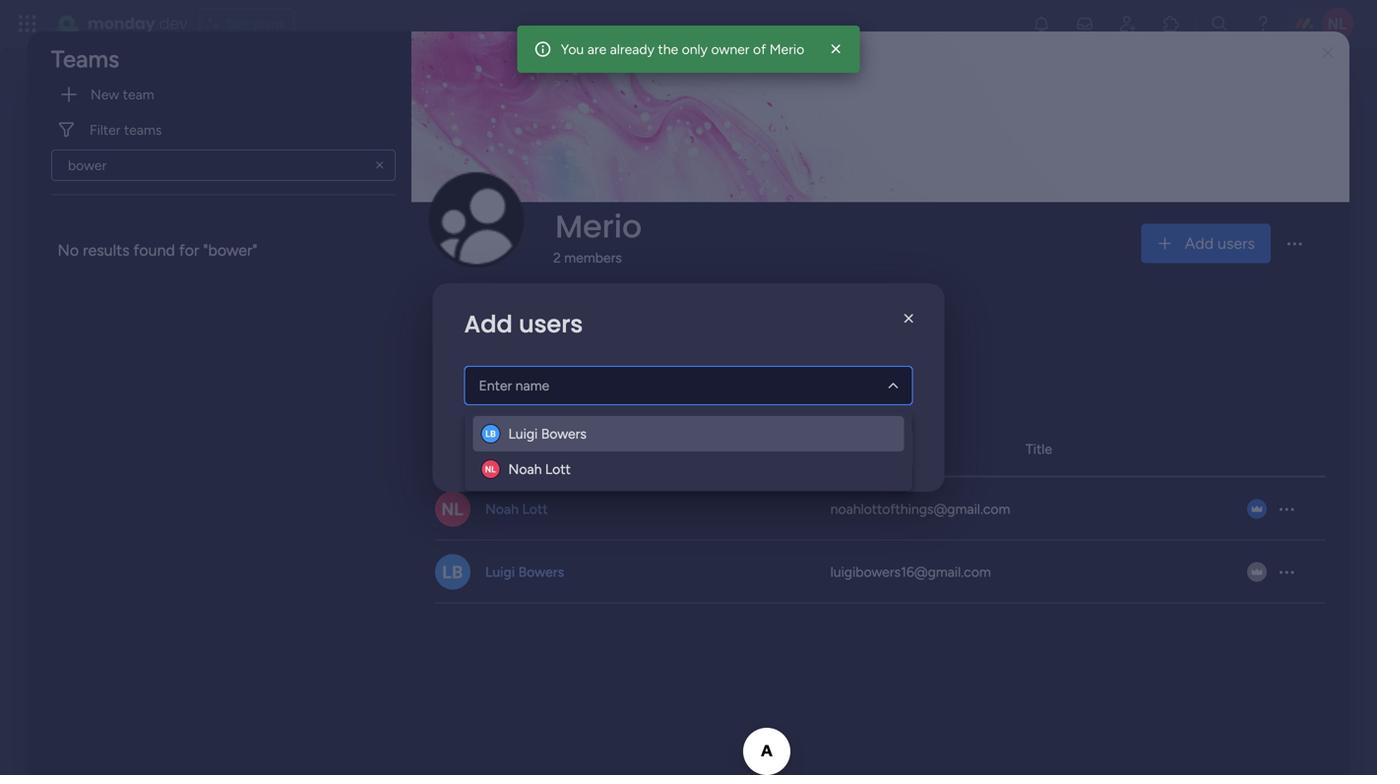 Task type: describe. For each thing, give the bounding box(es) containing it.
see plans
[[226, 15, 285, 32]]

new team
[[91, 86, 154, 103]]

row group containing noah lott
[[435, 478, 1326, 604]]

users / 2
[[452, 373, 514, 392]]

none search field search by name or email
[[435, 316, 672, 348]]

add users inside document
[[464, 308, 583, 341]]

luigi bowers image
[[435, 555, 471, 590]]

of
[[753, 41, 766, 58]]

you are already the only owner of merio alert
[[518, 26, 860, 73]]

0
[[620, 373, 630, 392]]

content / 0
[[548, 373, 630, 392]]

merio inside merio 2 members
[[555, 205, 642, 249]]

teams
[[51, 45, 119, 73]]

notifications image
[[1032, 14, 1052, 33]]

with margin right image
[[59, 85, 79, 104]]

see
[[226, 15, 250, 32]]

owner
[[711, 41, 750, 58]]

merio inside alert
[[770, 41, 805, 58]]

the
[[658, 41, 679, 58]]

monday dev
[[88, 12, 188, 34]]

no results found for "bower"
[[58, 241, 257, 260]]

noah lott image inside row group
[[435, 492, 471, 527]]

new team button
[[51, 79, 396, 110]]

dev
[[159, 12, 188, 34]]

grid containing name
[[435, 423, 1326, 772]]

2 vertical spatial add
[[869, 440, 898, 458]]

noah inside row group
[[485, 501, 519, 518]]

add users inside button
[[1185, 234, 1255, 253]]

row for grid containing name
[[435, 423, 1326, 478]]

add inside "heading"
[[464, 308, 513, 341]]

you are already the only owner of merio
[[561, 41, 805, 58]]

enter
[[479, 378, 512, 394]]

2 inside users / 2 link
[[506, 373, 514, 392]]

1 horizontal spatial noah lott image
[[1322, 8, 1354, 39]]

Search teams search field
[[51, 150, 396, 181]]

only
[[682, 41, 708, 58]]

email
[[829, 441, 862, 458]]

close image inside you are already the only owner of merio alert
[[826, 39, 846, 59]]

results
[[83, 241, 130, 260]]

2 inside merio 2 members
[[553, 250, 561, 267]]

enter name
[[479, 378, 550, 394]]

lott inside noah lott link
[[522, 501, 548, 518]]

content
[[548, 373, 606, 392]]

Merio field
[[550, 205, 647, 249]]

see plans button
[[199, 9, 294, 38]]

1 horizontal spatial close image
[[1322, 46, 1334, 60]]

luigibowers16@gmail.com
[[831, 564, 991, 581]]

noah inside the add users document
[[509, 461, 542, 478]]



Task type: vqa. For each thing, say whether or not it's contained in the screenshot.
team in the top left of the page
yes



Task type: locate. For each thing, give the bounding box(es) containing it.
2 horizontal spatial add
[[1185, 234, 1214, 253]]

add users button
[[1142, 224, 1271, 263]]

row containing luigi bowers
[[435, 541, 1326, 604]]

clear search image
[[372, 158, 388, 173]]

already
[[610, 41, 655, 58]]

users inside button
[[1218, 234, 1255, 253]]

1 horizontal spatial merio
[[770, 41, 805, 58]]

add button
[[853, 429, 913, 469]]

found
[[133, 241, 175, 260]]

bowers down content
[[541, 426, 587, 443]]

lott up noah lott link
[[545, 461, 571, 478]]

0 vertical spatial users
[[1218, 234, 1255, 253]]

luigi down enter name
[[509, 426, 538, 443]]

noah up noah lott link
[[509, 461, 542, 478]]

/ inside users / 2 link
[[496, 373, 502, 392]]

0 vertical spatial noah
[[509, 461, 542, 478]]

0 vertical spatial luigi bowers
[[509, 426, 587, 443]]

merio right of
[[770, 41, 805, 58]]

add
[[1185, 234, 1214, 253], [464, 308, 513, 341], [869, 440, 898, 458]]

noah
[[509, 461, 542, 478], [485, 501, 519, 518]]

1 vertical spatial bowers
[[519, 564, 564, 581]]

noah lott image
[[1322, 8, 1354, 39], [435, 492, 471, 527]]

0 vertical spatial merio
[[770, 41, 805, 58]]

luigi bowers inside the add users document
[[509, 426, 587, 443]]

no
[[58, 241, 79, 260]]

noah lott link
[[482, 500, 551, 519]]

/
[[496, 373, 502, 392], [610, 373, 616, 392]]

0 horizontal spatial add
[[464, 308, 513, 341]]

row down noahlottofthings@gmail.com
[[435, 541, 1326, 604]]

close image
[[826, 39, 846, 59], [1322, 46, 1334, 60]]

0 horizontal spatial close image
[[826, 39, 846, 59]]

/ inside content / 0 link
[[610, 373, 616, 392]]

0 vertical spatial add users
[[1185, 234, 1255, 253]]

close image
[[899, 309, 919, 329]]

luigi bowers down noah lott link
[[485, 564, 564, 581]]

1 vertical spatial luigi
[[485, 564, 515, 581]]

noah lott image up luigi bowers icon
[[435, 492, 471, 527]]

1 row from the top
[[435, 423, 1326, 478]]

0 horizontal spatial add users
[[464, 308, 583, 341]]

1 horizontal spatial /
[[610, 373, 616, 392]]

luigi bowers inside luigi bowers link
[[485, 564, 564, 581]]

title
[[1026, 441, 1053, 458]]

1 vertical spatial add
[[464, 308, 513, 341]]

luigi bowers
[[509, 426, 587, 443], [485, 564, 564, 581]]

luigi inside row
[[485, 564, 515, 581]]

luigi bowers down name at the left
[[509, 426, 587, 443]]

name
[[455, 441, 492, 458]]

1 horizontal spatial 2
[[553, 250, 561, 267]]

0 vertical spatial lott
[[545, 461, 571, 478]]

merio up members
[[555, 205, 642, 249]]

new
[[91, 86, 119, 103]]

row up noahlottofthings@gmail.com
[[435, 423, 1326, 478]]

noah lott up luigi bowers link on the left of page
[[485, 501, 548, 518]]

2 left name at the left
[[506, 373, 514, 392]]

0 horizontal spatial /
[[496, 373, 502, 392]]

add users dialog
[[0, 0, 1378, 776]]

are
[[588, 41, 607, 58]]

row down the add button
[[435, 478, 1326, 541]]

row containing name
[[435, 423, 1326, 478]]

1 vertical spatial merio
[[555, 205, 642, 249]]

"bower"
[[203, 241, 257, 260]]

1 vertical spatial noah lott image
[[435, 492, 471, 527]]

0 vertical spatial luigi
[[509, 426, 538, 443]]

/ for 0
[[610, 373, 616, 392]]

bowers
[[541, 426, 587, 443], [519, 564, 564, 581]]

add users document
[[433, 284, 945, 492]]

2 left members
[[553, 250, 561, 267]]

lott inside the add users document
[[545, 461, 571, 478]]

3 row from the top
[[435, 541, 1326, 604]]

name
[[516, 378, 550, 394]]

lott up luigi bowers link on the left of page
[[522, 501, 548, 518]]

merio
[[770, 41, 805, 58], [555, 205, 642, 249]]

/ for 2
[[496, 373, 502, 392]]

bowers inside row group
[[519, 564, 564, 581]]

/ right users
[[496, 373, 502, 392]]

1 vertical spatial 2
[[506, 373, 514, 392]]

bowers down noah lott link
[[519, 564, 564, 581]]

2
[[553, 250, 561, 267], [506, 373, 514, 392]]

2 / from the left
[[610, 373, 616, 392]]

team avatar image
[[427, 171, 526, 269]]

0 vertical spatial add
[[1185, 234, 1214, 253]]

bowers inside the add users document
[[541, 426, 587, 443]]

row for row group containing noah lott
[[435, 478, 1326, 541]]

users / 2 link
[[436, 365, 530, 400]]

noah lott image right help image
[[1322, 8, 1354, 39]]

grid
[[435, 423, 1326, 772]]

luigi right luigi bowers icon
[[485, 564, 515, 581]]

0 vertical spatial noah lott
[[509, 461, 571, 478]]

row group
[[435, 478, 1326, 604]]

you
[[561, 41, 584, 58]]

1 vertical spatial add users
[[464, 308, 583, 341]]

noah lott up noah lott link
[[509, 461, 571, 478]]

row
[[435, 423, 1326, 478], [435, 478, 1326, 541], [435, 541, 1326, 604]]

noahlottofthings@gmail.com
[[831, 501, 1011, 518]]

1 horizontal spatial users
[[1218, 234, 1255, 253]]

Search by name or email search field
[[435, 316, 672, 348]]

members
[[564, 250, 622, 267]]

0 vertical spatial bowers
[[541, 426, 587, 443]]

noah down name
[[485, 501, 519, 518]]

team
[[123, 86, 154, 103]]

noah lott inside the add users document
[[509, 461, 571, 478]]

1 vertical spatial noah lott
[[485, 501, 548, 518]]

monday
[[88, 12, 155, 34]]

invite members image
[[1119, 14, 1138, 33]]

1 vertical spatial lott
[[522, 501, 548, 518]]

plans
[[253, 15, 285, 32]]

row containing noah lott
[[435, 478, 1326, 541]]

1 vertical spatial noah
[[485, 501, 519, 518]]

0 vertical spatial 2
[[553, 250, 561, 267]]

users inside "heading"
[[519, 308, 583, 341]]

apps image
[[1162, 14, 1182, 33]]

select product image
[[18, 14, 37, 33]]

1 horizontal spatial add
[[869, 440, 898, 458]]

1 / from the left
[[496, 373, 502, 392]]

0 vertical spatial noah lott image
[[1322, 8, 1354, 39]]

0 horizontal spatial 2
[[506, 373, 514, 392]]

content / 0 link
[[532, 365, 646, 400]]

1 horizontal spatial add users
[[1185, 234, 1255, 253]]

help image
[[1253, 14, 1273, 33]]

add users
[[1185, 234, 1255, 253], [464, 308, 583, 341]]

0 horizontal spatial noah lott image
[[435, 492, 471, 527]]

2 row from the top
[[435, 478, 1326, 541]]

luigi inside the add users document
[[509, 426, 538, 443]]

/ left 0
[[610, 373, 616, 392]]

lott
[[545, 461, 571, 478], [522, 501, 548, 518]]

noah lott inside row group
[[485, 501, 548, 518]]

merio 2 members
[[553, 205, 642, 267]]

users
[[452, 373, 492, 392]]

search everything image
[[1210, 14, 1230, 33]]

noah lott
[[509, 461, 571, 478], [485, 501, 548, 518]]

0 horizontal spatial merio
[[555, 205, 642, 249]]

for
[[179, 241, 199, 260]]

add users heading
[[464, 307, 583, 343]]

luigi bowers link
[[482, 563, 567, 582]]

luigi
[[509, 426, 538, 443], [485, 564, 515, 581]]

inbox image
[[1075, 14, 1095, 33]]

0 horizontal spatial users
[[519, 308, 583, 341]]

tab list
[[435, 364, 1326, 403]]

1 vertical spatial luigi bowers
[[485, 564, 564, 581]]

None search field
[[51, 150, 396, 181], [435, 316, 672, 348], [51, 150, 396, 181]]

users
[[1218, 234, 1255, 253], [519, 308, 583, 341]]

tab list containing users / 2
[[435, 364, 1326, 403]]

1 vertical spatial users
[[519, 308, 583, 341]]



